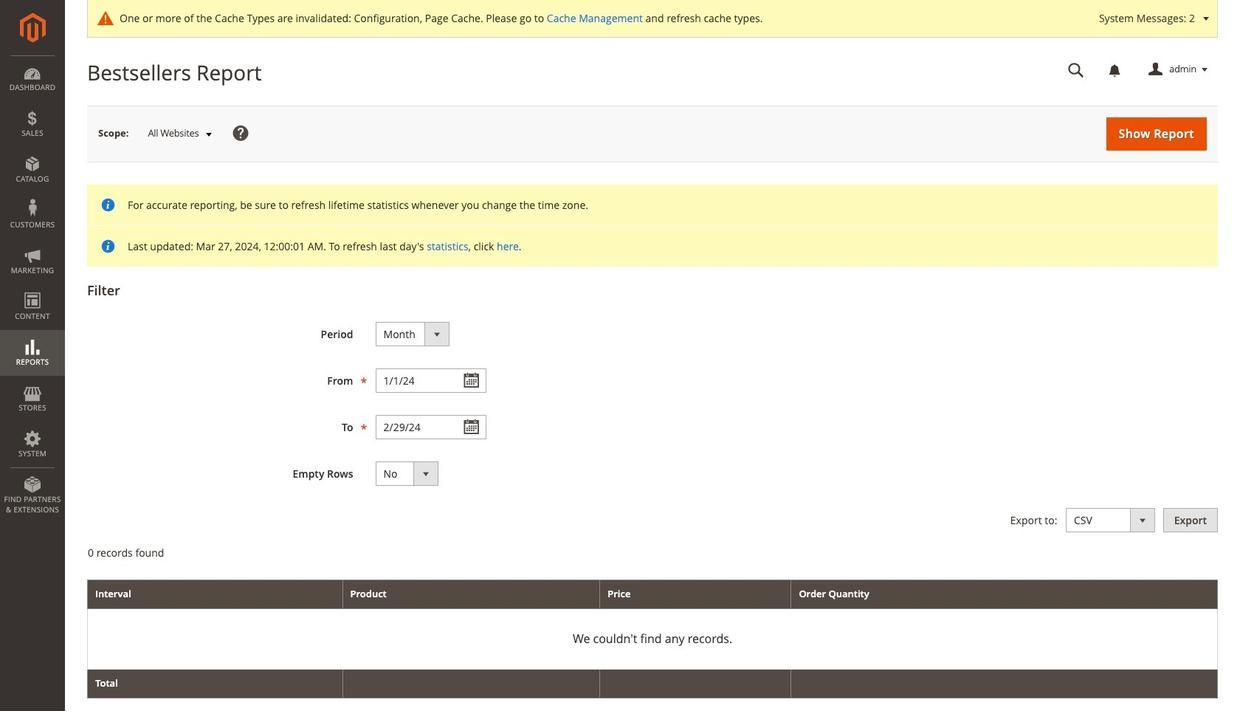 Task type: locate. For each thing, give the bounding box(es) containing it.
menu bar
[[0, 55, 65, 522]]

None text field
[[1058, 57, 1095, 83], [375, 368, 486, 393], [1058, 57, 1095, 83], [375, 368, 486, 393]]

None text field
[[375, 415, 486, 439]]



Task type: describe. For each thing, give the bounding box(es) containing it.
magento admin panel image
[[20, 13, 45, 43]]



